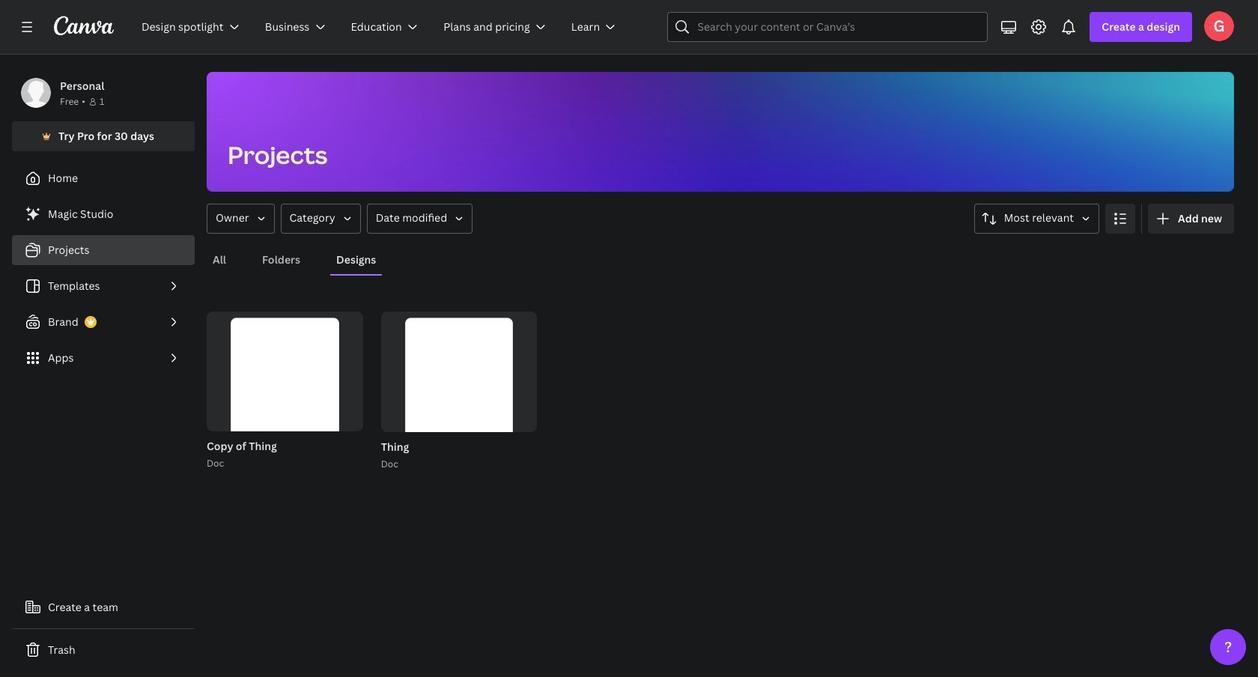 Task type: describe. For each thing, give the bounding box(es) containing it.
Search search field
[[698, 13, 958, 41]]

3 group from the left
[[378, 312, 537, 472]]

Owner button
[[207, 204, 275, 234]]

4 group from the left
[[381, 312, 537, 471]]

1 group from the left
[[204, 312, 363, 471]]



Task type: locate. For each thing, give the bounding box(es) containing it.
group
[[204, 312, 363, 471], [207, 312, 363, 471], [378, 312, 537, 472], [381, 312, 537, 471]]

genericname382024 image
[[1204, 11, 1234, 41]]

Category button
[[281, 204, 361, 234]]

None search field
[[668, 12, 988, 42]]

genericname382024 image
[[1204, 11, 1234, 41]]

list
[[12, 199, 195, 373]]

2 group from the left
[[207, 312, 363, 471]]

top level navigation element
[[132, 12, 632, 42]]

Date modified button
[[367, 204, 473, 234]]



Task type: vqa. For each thing, say whether or not it's contained in the screenshot.
second group from the right
yes



